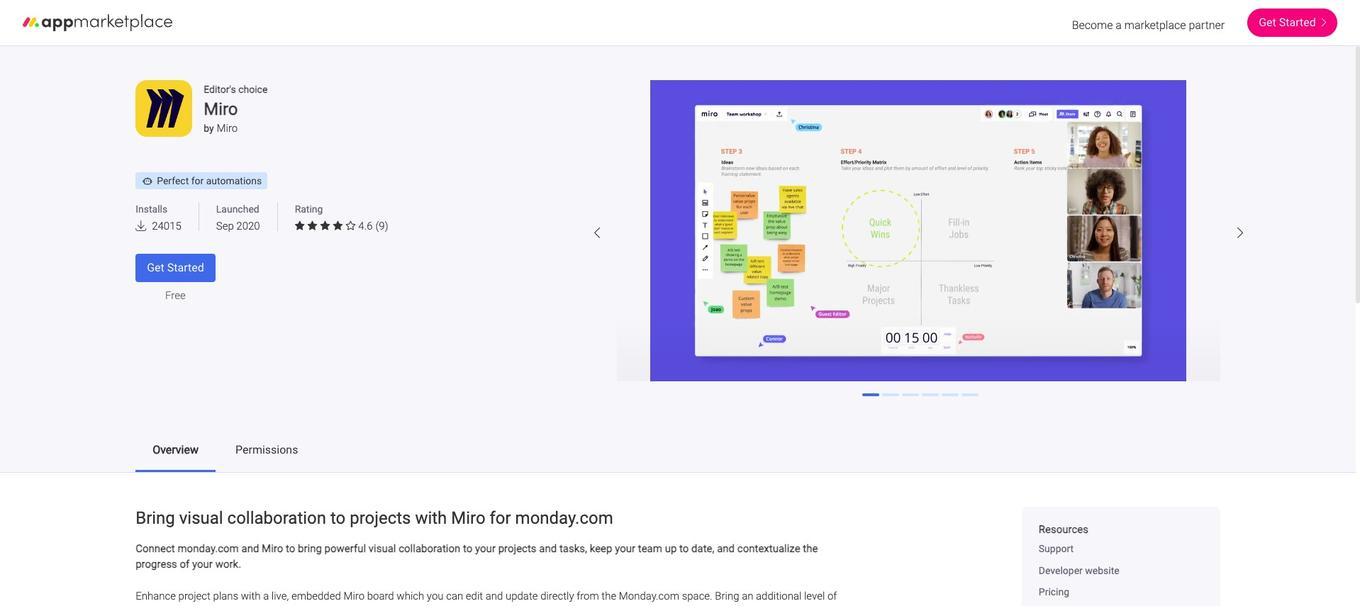 Task type: locate. For each thing, give the bounding box(es) containing it.
for right perfect
[[191, 175, 204, 187]]

0 horizontal spatial monday.com
[[178, 542, 239, 555]]

monday.com
[[619, 590, 679, 603]]

monday.com
[[515, 508, 613, 528], [178, 542, 239, 555]]

0 vertical spatial with
[[415, 508, 447, 528]]

creativity
[[136, 606, 178, 606]]

with
[[415, 508, 447, 528], [241, 590, 261, 603], [303, 606, 322, 606]]

and left tasks,
[[539, 542, 557, 555]]

0 vertical spatial collaboration
[[227, 508, 326, 528]]

1 horizontal spatial star image
[[320, 221, 330, 231]]

2 horizontal spatial with
[[415, 508, 447, 528]]

0 vertical spatial monday.com
[[515, 508, 613, 528]]

collaboration
[[227, 508, 326, 528], [399, 542, 460, 555]]

sticky
[[517, 606, 543, 606]]

collaboration up the 'you'
[[399, 542, 460, 555]]

monday.com up tasks,
[[515, 508, 613, 528]]

0 vertical spatial a
[[1116, 18, 1122, 32]]

monday.com up work. on the left bottom of the page
[[178, 542, 239, 555]]

the inside enhance project plans with a live, embedded miro board which you can edit and update directly from the monday.com space. bring an additional level of creativity to your projects and tasks with miro templates, diagrams, presentations, sticky notes, planning and brainstorming tools.
[[602, 590, 616, 603]]

1 vertical spatial marketplace arrow right image
[[1237, 227, 1243, 239]]

a left live,
[[263, 590, 269, 603]]

1 horizontal spatial get started
[[1259, 16, 1316, 29]]

choice
[[238, 83, 268, 95]]

become a marketplace partner
[[1072, 18, 1225, 32]]

launched
[[216, 203, 259, 215]]

1 vertical spatial a
[[263, 590, 269, 603]]

0 vertical spatial marketplace arrow right image
[[1322, 18, 1326, 27]]

0 horizontal spatial the
[[602, 590, 616, 603]]

tasks,
[[559, 542, 587, 555]]

1 horizontal spatial with
[[303, 606, 322, 606]]

1 vertical spatial visual
[[369, 542, 396, 555]]

0 vertical spatial started
[[1279, 16, 1316, 29]]

star image left star o image
[[333, 221, 343, 231]]

a
[[1116, 18, 1122, 32], [263, 590, 269, 603]]

started
[[1279, 16, 1316, 29], [167, 261, 204, 274]]

2 vertical spatial projects
[[215, 606, 252, 606]]

1 vertical spatial of
[[827, 590, 837, 603]]

with right plans at bottom
[[241, 590, 261, 603]]

miro inside connect monday.com and miro to bring powerful visual collaboration to your projects and tasks, keep your team up to date, and contextualize the progress of your work.
[[262, 542, 283, 555]]

visual inside connect monday.com and miro to bring powerful visual collaboration to your projects and tasks, keep your team up to date, and contextualize the progress of your work.
[[369, 542, 396, 555]]

enhance
[[136, 590, 176, 603]]

and up "presentations,"
[[486, 590, 503, 603]]

0 horizontal spatial get started button
[[136, 254, 215, 282]]

editor's
[[204, 83, 236, 95]]

(9)
[[376, 220, 388, 233]]

by
[[204, 123, 214, 134]]

connect monday.com and miro to bring powerful visual collaboration to your projects and tasks, keep your team up to date, and contextualize the progress of your work.
[[136, 542, 818, 571]]

monday.com inside connect monday.com and miro to bring powerful visual collaboration to your projects and tasks, keep your team up to date, and contextualize the progress of your work.
[[178, 542, 239, 555]]

1 vertical spatial collaboration
[[399, 542, 460, 555]]

v2 download image
[[136, 218, 146, 234]]

presentations,
[[448, 606, 514, 606]]

of right progress
[[180, 558, 190, 571]]

0 vertical spatial for
[[191, 175, 204, 187]]

an
[[742, 590, 753, 603]]

you
[[427, 590, 444, 603]]

free
[[165, 289, 186, 302]]

your down project
[[192, 606, 212, 606]]

1 star image from the left
[[295, 221, 305, 231]]

0 horizontal spatial of
[[180, 558, 190, 571]]

2 horizontal spatial projects
[[498, 542, 537, 555]]

contextualize
[[737, 542, 800, 555]]

0 horizontal spatial a
[[263, 590, 269, 603]]

the up planning on the bottom left of the page
[[602, 590, 616, 603]]

2 vertical spatial with
[[303, 606, 322, 606]]

which
[[397, 590, 424, 603]]

miro
[[204, 99, 238, 119], [217, 122, 238, 135], [451, 508, 485, 528], [262, 542, 283, 555], [344, 590, 365, 603], [325, 606, 346, 606]]

get
[[1259, 16, 1276, 29], [147, 261, 164, 274]]

0 vertical spatial get
[[1259, 16, 1276, 29]]

permissions
[[235, 443, 298, 457]]

1 horizontal spatial started
[[1279, 16, 1316, 29]]

powerful
[[324, 542, 366, 555]]

0 horizontal spatial star image
[[307, 221, 317, 231]]

plans
[[213, 590, 238, 603]]

board
[[367, 590, 394, 603]]

miro left bring
[[262, 542, 283, 555]]

1 horizontal spatial star image
[[333, 221, 343, 231]]

1 vertical spatial the
[[602, 590, 616, 603]]

1 vertical spatial get started
[[147, 261, 204, 274]]

1 vertical spatial for
[[490, 508, 511, 528]]

update
[[506, 590, 538, 603]]

a inside enhance project plans with a live, embedded miro board which you can edit and update directly from the monday.com space. bring an additional level of creativity to your projects and tasks with miro templates, diagrams, presentations, sticky notes, planning and brainstorming tools.
[[263, 590, 269, 603]]

star image
[[307, 221, 317, 231], [333, 221, 343, 231]]

star image down rating
[[307, 221, 317, 231]]

star o image
[[346, 221, 355, 231]]

of for progress
[[180, 558, 190, 571]]

get right "partner"
[[1259, 16, 1276, 29]]

bring up connect
[[136, 508, 175, 528]]

get down 24015
[[147, 261, 164, 274]]

visual down the bring visual collaboration to projects with miro for monday.com
[[369, 542, 396, 555]]

a right become
[[1116, 18, 1122, 32]]

0 horizontal spatial get
[[147, 261, 164, 274]]

1 vertical spatial projects
[[498, 542, 537, 555]]

additional
[[756, 590, 802, 603]]

bring
[[136, 508, 175, 528], [715, 590, 739, 603]]

with up connect monday.com and miro to bring powerful visual collaboration to your projects and tasks, keep your team up to date, and contextualize the progress of your work.
[[415, 508, 447, 528]]

get started button
[[1247, 9, 1337, 37], [136, 254, 215, 282]]

your up edit
[[475, 542, 496, 555]]

marketplace arrow right image
[[1322, 18, 1326, 27], [1237, 227, 1243, 239]]

of
[[180, 558, 190, 571], [827, 590, 837, 603]]

bring inside enhance project plans with a live, embedded miro board which you can edit and update directly from the monday.com space. bring an additional level of creativity to your projects and tasks with miro templates, diagrams, presentations, sticky notes, planning and brainstorming tools.
[[715, 590, 739, 603]]

get started
[[1259, 16, 1316, 29], [147, 261, 204, 274]]

work.
[[215, 558, 241, 571]]

0 vertical spatial projects
[[350, 508, 411, 528]]

1 horizontal spatial bring
[[715, 590, 739, 603]]

marketplace arrow right image inside 'get started' button
[[1322, 18, 1326, 27]]

0 horizontal spatial star image
[[295, 221, 305, 231]]

notes,
[[546, 606, 574, 606]]

overview
[[153, 443, 199, 457]]

0 horizontal spatial projects
[[215, 606, 252, 606]]

with down embedded
[[303, 606, 322, 606]]

the
[[803, 542, 818, 555], [602, 590, 616, 603]]

to
[[330, 508, 346, 528], [286, 542, 295, 555], [463, 542, 473, 555], [679, 542, 689, 555], [180, 606, 189, 606]]

visual up work. on the left bottom of the page
[[179, 508, 223, 528]]

of inside enhance project plans with a live, embedded miro board which you can edit and update directly from the monday.com space. bring an additional level of creativity to your projects and tasks with miro templates, diagrams, presentations, sticky notes, planning and brainstorming tools.
[[827, 590, 837, 603]]

tools.
[[707, 606, 732, 606]]

1 horizontal spatial for
[[490, 508, 511, 528]]

editor's choice miro by miro
[[204, 83, 268, 135]]

miro up templates,
[[344, 590, 365, 603]]

for up connect monday.com and miro to bring powerful visual collaboration to your projects and tasks, keep your team up to date, and contextualize the progress of your work.
[[490, 508, 511, 528]]

level
[[804, 590, 825, 603]]

and left bring
[[241, 542, 259, 555]]

live,
[[271, 590, 289, 603]]

to inside enhance project plans with a live, embedded miro board which you can edit and update directly from the monday.com space. bring an additional level of creativity to your projects and tasks with miro templates, diagrams, presentations, sticky notes, planning and brainstorming tools.
[[180, 606, 189, 606]]

projects
[[350, 508, 411, 528], [498, 542, 537, 555], [215, 606, 252, 606]]

for
[[191, 175, 204, 187], [490, 508, 511, 528]]

1 horizontal spatial marketplace arrow right image
[[1322, 18, 1326, 27]]

projects up update
[[498, 542, 537, 555]]

1 horizontal spatial a
[[1116, 18, 1122, 32]]

1 horizontal spatial the
[[803, 542, 818, 555]]

star image
[[295, 221, 305, 231], [320, 221, 330, 231]]

bring up tools.
[[715, 590, 739, 603]]

1 horizontal spatial collaboration
[[399, 542, 460, 555]]

of right "level"
[[827, 590, 837, 603]]

bring visual collaboration to projects with miro for monday.com
[[136, 508, 613, 528]]

0 vertical spatial of
[[180, 558, 190, 571]]

1 horizontal spatial monday.com
[[515, 508, 613, 528]]

1 horizontal spatial projects
[[350, 508, 411, 528]]

the right 'contextualize'
[[803, 542, 818, 555]]

1 vertical spatial bring
[[715, 590, 739, 603]]

projects up powerful
[[350, 508, 411, 528]]

0 vertical spatial the
[[803, 542, 818, 555]]

0 horizontal spatial started
[[167, 261, 204, 274]]

0 horizontal spatial with
[[241, 590, 261, 603]]

visual
[[179, 508, 223, 528], [369, 542, 396, 555]]

0 horizontal spatial visual
[[179, 508, 223, 528]]

1 horizontal spatial of
[[827, 590, 837, 603]]

diagrams,
[[400, 606, 446, 606]]

projects down plans at bottom
[[215, 606, 252, 606]]

up
[[665, 542, 677, 555]]

to left bring
[[286, 542, 295, 555]]

1 horizontal spatial visual
[[369, 542, 396, 555]]

and right the date,
[[717, 542, 735, 555]]

1 vertical spatial started
[[167, 261, 204, 274]]

installs
[[136, 203, 167, 215]]

and
[[241, 542, 259, 555], [539, 542, 557, 555], [717, 542, 735, 555], [486, 590, 503, 603], [255, 606, 272, 606], [619, 606, 637, 606]]

enhance project plans with a live, embedded miro board which you can edit and update directly from the monday.com space. bring an additional level of creativity to your projects and tasks with miro templates, diagrams, presentations, sticky notes, planning and brainstorming tools.
[[136, 590, 837, 606]]

of inside connect monday.com and miro to bring powerful visual collaboration to your projects and tasks, keep your team up to date, and contextualize the progress of your work.
[[180, 558, 190, 571]]

project
[[178, 590, 211, 603]]

miro right by
[[217, 122, 238, 135]]

to down project
[[180, 606, 189, 606]]

perfect for automations element
[[136, 173, 268, 190]]

0 vertical spatial bring
[[136, 508, 175, 528]]

space.
[[682, 590, 712, 603]]

embedded
[[291, 590, 341, 603]]

collaboration up bring
[[227, 508, 326, 528]]

your
[[475, 542, 496, 555], [615, 542, 635, 555], [192, 558, 213, 571], [192, 606, 212, 606]]

1 vertical spatial monday.com
[[178, 542, 239, 555]]

partner
[[1189, 18, 1225, 32]]

1 horizontal spatial get started button
[[1247, 9, 1337, 37]]



Task type: describe. For each thing, give the bounding box(es) containing it.
tasks
[[275, 606, 300, 606]]

a inside become a marketplace partner 'link'
[[1116, 18, 1122, 32]]

edit
[[466, 590, 483, 603]]

0 horizontal spatial for
[[191, 175, 204, 187]]

templates,
[[349, 606, 397, 606]]

and down live,
[[255, 606, 272, 606]]

projects inside enhance project plans with a live, embedded miro board which you can edit and update directly from the monday.com space. bring an additional level of creativity to your projects and tasks with miro templates, diagrams, presentations, sticky notes, planning and brainstorming tools.
[[215, 606, 252, 606]]

perfect for automations
[[157, 175, 262, 187]]

0 horizontal spatial bring
[[136, 508, 175, 528]]

collaboration inside connect monday.com and miro to bring powerful visual collaboration to your projects and tasks, keep your team up to date, and contextualize the progress of your work.
[[399, 542, 460, 555]]

projects inside connect monday.com and miro to bring powerful visual collaboration to your projects and tasks, keep your team up to date, and contextualize the progress of your work.
[[498, 542, 537, 555]]

4.6
[[358, 220, 373, 233]]

progress
[[136, 558, 177, 571]]

to right up
[[679, 542, 689, 555]]

become a marketplace partner link
[[1072, 17, 1225, 34]]

miro up connect monday.com and miro to bring powerful visual collaboration to your projects and tasks, keep your team up to date, and contextualize the progress of your work.
[[451, 508, 485, 528]]

0 vertical spatial visual
[[179, 508, 223, 528]]

and down monday.com
[[619, 606, 637, 606]]

connect
[[136, 542, 175, 555]]

website
[[1085, 565, 1119, 576]]

24015
[[152, 220, 181, 233]]

1 vertical spatial get
[[147, 261, 164, 274]]

the inside connect monday.com and miro to bring powerful visual collaboration to your projects and tasks, keep your team up to date, and contextualize the progress of your work.
[[803, 542, 818, 555]]

support
[[1039, 543, 1074, 555]]

0 vertical spatial get started
[[1259, 16, 1316, 29]]

permissions button
[[224, 436, 309, 464]]

of for level
[[827, 590, 837, 603]]

directly
[[540, 590, 574, 603]]

pricing
[[1039, 587, 1069, 598]]

0 horizontal spatial marketplace arrow right image
[[1237, 227, 1243, 239]]

rating
[[295, 203, 323, 215]]

0 vertical spatial get started button
[[1247, 9, 1337, 37]]

team
[[638, 542, 662, 555]]

developer website
[[1039, 565, 1119, 576]]

marketplace
[[1124, 18, 1186, 32]]

date,
[[691, 542, 714, 555]]

bring
[[298, 542, 322, 555]]

1 star image from the left
[[307, 221, 317, 231]]

1 vertical spatial with
[[241, 590, 261, 603]]

to up powerful
[[330, 508, 346, 528]]

can
[[446, 590, 463, 603]]

perfect
[[157, 175, 189, 187]]

miro down embedded
[[325, 606, 346, 606]]

0 horizontal spatial get started
[[147, 261, 204, 274]]

developer
[[1039, 565, 1083, 576]]

1 horizontal spatial get
[[1259, 16, 1276, 29]]

4.6 (9)
[[358, 220, 388, 233]]

sep
[[216, 220, 234, 233]]

2 star image from the left
[[333, 221, 343, 231]]

your inside enhance project plans with a live, embedded miro board which you can edit and update directly from the monday.com space. bring an additional level of creativity to your projects and tasks with miro templates, diagrams, presentations, sticky notes, planning and brainstorming tools.
[[192, 606, 212, 606]]

overview button
[[141, 436, 210, 464]]

automations
[[206, 175, 262, 187]]

1 vertical spatial get started button
[[136, 254, 215, 282]]

brainstorming
[[639, 606, 704, 606]]

2020
[[236, 220, 260, 233]]

2 star image from the left
[[320, 221, 330, 231]]

your left work. on the left bottom of the page
[[192, 558, 213, 571]]

launched sep 2020
[[216, 203, 260, 233]]

to up edit
[[463, 542, 473, 555]]

0 horizontal spatial collaboration
[[227, 508, 326, 528]]

marketplace arrow left image
[[594, 227, 600, 239]]

your right keep
[[615, 542, 635, 555]]

app logo image
[[136, 80, 192, 137]]

miro down editor's
[[204, 99, 238, 119]]

become
[[1072, 18, 1113, 32]]

planning
[[577, 606, 617, 606]]

resources
[[1039, 523, 1089, 536]]

monday apps marketplace logo image
[[23, 14, 172, 31]]

from
[[577, 590, 599, 603]]

keep
[[590, 542, 612, 555]]



Task type: vqa. For each thing, say whether or not it's contained in the screenshot.
We
no



